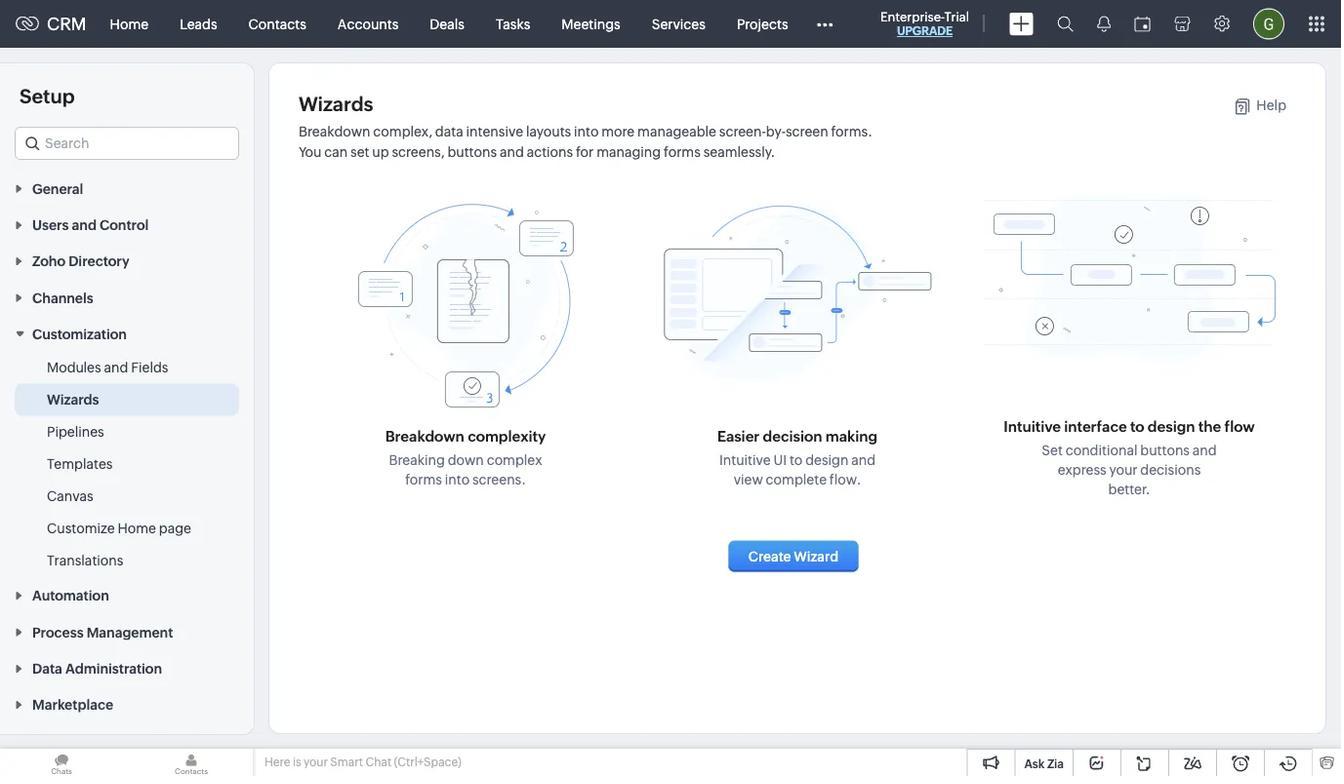 Task type: vqa. For each thing, say whether or not it's contained in the screenshot.
Free Upgrade
no



Task type: locate. For each thing, give the bounding box(es) containing it.
home left page
[[118, 521, 156, 536]]

0 horizontal spatial intuitive
[[719, 452, 771, 468]]

1 vertical spatial home
[[118, 521, 156, 536]]

None field
[[15, 127, 239, 160]]

accounts
[[338, 16, 399, 32]]

breaking
[[389, 452, 445, 468]]

and down making
[[851, 452, 876, 468]]

your up better.
[[1109, 462, 1138, 478]]

home right "crm"
[[110, 16, 148, 32]]

1 vertical spatial wizards
[[47, 392, 99, 408]]

(ctrl+space)
[[394, 756, 461, 770]]

and right users
[[72, 217, 97, 233]]

into inside the "breakdown complexity breaking down complex forms into screens."
[[445, 472, 470, 488]]

0 horizontal spatial to
[[789, 452, 803, 468]]

forms down breaking
[[405, 472, 442, 488]]

into down down
[[445, 472, 470, 488]]

fields
[[131, 360, 168, 375]]

0 vertical spatial breakdown
[[299, 123, 370, 139]]

1 vertical spatial your
[[304, 756, 328, 770]]

users
[[32, 217, 69, 233]]

intuitive up set
[[1004, 419, 1061, 436]]

developer
[[32, 734, 99, 750]]

0 vertical spatial your
[[1109, 462, 1138, 478]]

by-
[[766, 123, 786, 139]]

conditional
[[1065, 443, 1137, 458]]

intuitive
[[1004, 419, 1061, 436], [719, 452, 771, 468]]

buttons inside breakdown complex, data intensive layouts into more manageable screen-by-screen forms. you can set up screens, buttons and actions for managing forms seamlessly.
[[447, 144, 497, 160]]

express
[[1058, 462, 1106, 478]]

ask
[[1024, 758, 1045, 771]]

create menu image
[[1009, 12, 1034, 36]]

create menu element
[[997, 0, 1045, 47]]

1 horizontal spatial breakdown
[[385, 428, 464, 446]]

intuitive up the view
[[719, 452, 771, 468]]

automation button
[[0, 577, 254, 614]]

automation
[[32, 589, 109, 604]]

screens.
[[472, 472, 526, 488]]

more
[[601, 123, 635, 139]]

forms inside breakdown complex, data intensive layouts into more manageable screen-by-screen forms. you can set up screens, buttons and actions for managing forms seamlessly.
[[664, 144, 701, 160]]

1 horizontal spatial forms
[[664, 144, 701, 160]]

1 horizontal spatial design
[[1148, 419, 1195, 436]]

0 horizontal spatial forms
[[405, 472, 442, 488]]

developer space
[[32, 734, 143, 750]]

wizards down modules
[[47, 392, 99, 408]]

templates
[[47, 456, 113, 472]]

canvas link
[[47, 487, 93, 506]]

1 vertical spatial intuitive
[[719, 452, 771, 468]]

design
[[1148, 419, 1195, 436], [805, 452, 849, 468]]

your
[[1109, 462, 1138, 478], [304, 756, 328, 770]]

complex,
[[373, 123, 432, 139]]

breakdown up breaking
[[385, 428, 464, 446]]

marketplace
[[32, 698, 113, 713]]

layouts
[[526, 123, 571, 139]]

general
[[32, 181, 83, 197]]

general button
[[0, 170, 254, 206]]

is
[[293, 756, 301, 770]]

translations link
[[47, 551, 123, 571]]

1 vertical spatial into
[[445, 472, 470, 488]]

to inside easier decision making intuitive ui to design and view complete flow.
[[789, 452, 803, 468]]

projects link
[[721, 0, 804, 47]]

services
[[652, 16, 706, 32]]

your right 'is'
[[304, 756, 328, 770]]

developer space button
[[0, 723, 254, 760]]

breakdown
[[299, 123, 370, 139], [385, 428, 464, 446]]

0 horizontal spatial breakdown
[[299, 123, 370, 139]]

1 horizontal spatial to
[[1130, 419, 1144, 436]]

1 vertical spatial buttons
[[1140, 443, 1190, 458]]

ask zia
[[1024, 758, 1064, 771]]

1 vertical spatial forms
[[405, 472, 442, 488]]

to right ui
[[789, 452, 803, 468]]

breakdown inside breakdown complex, data intensive layouts into more manageable screen-by-screen forms. you can set up screens, buttons and actions for managing forms seamlessly.
[[299, 123, 370, 139]]

0 vertical spatial buttons
[[447, 144, 497, 160]]

0 vertical spatial wizards
[[299, 93, 373, 115]]

and inside easier decision making intuitive ui to design and view complete flow.
[[851, 452, 876, 468]]

breakdown inside the "breakdown complexity breaking down complex forms into screens."
[[385, 428, 464, 446]]

1 horizontal spatial your
[[1109, 462, 1138, 478]]

customization region
[[0, 352, 254, 577]]

and inside users and control dropdown button
[[72, 217, 97, 233]]

forms inside the "breakdown complexity breaking down complex forms into screens."
[[405, 472, 442, 488]]

buttons
[[447, 144, 497, 160], [1140, 443, 1190, 458]]

customization button
[[0, 316, 254, 352]]

into
[[574, 123, 599, 139], [445, 472, 470, 488]]

meetings link
[[546, 0, 636, 47]]

0 horizontal spatial design
[[805, 452, 849, 468]]

design left the
[[1148, 419, 1195, 436]]

design up flow.
[[805, 452, 849, 468]]

complete
[[766, 472, 827, 488]]

and left fields
[[104, 360, 128, 375]]

0 vertical spatial intuitive
[[1004, 419, 1061, 436]]

0 vertical spatial into
[[574, 123, 599, 139]]

modules and fields link
[[47, 358, 168, 377]]

design inside easier decision making intuitive ui to design and view complete flow.
[[805, 452, 849, 468]]

into up for
[[574, 123, 599, 139]]

and down intensive
[[500, 144, 524, 160]]

forms
[[664, 144, 701, 160], [405, 472, 442, 488]]

screen-
[[719, 123, 766, 139]]

and down the
[[1193, 443, 1217, 458]]

modules
[[47, 360, 101, 375]]

here
[[264, 756, 290, 770]]

0 horizontal spatial your
[[304, 756, 328, 770]]

wizards up can
[[299, 93, 373, 115]]

easier decision making intuitive ui to design and view complete flow.
[[717, 428, 877, 488]]

managing
[[596, 144, 661, 160]]

to
[[1130, 419, 1144, 436], [789, 452, 803, 468]]

translations
[[47, 553, 123, 569]]

1 vertical spatial design
[[805, 452, 849, 468]]

breakdown up can
[[299, 123, 370, 139]]

channels button
[[0, 279, 254, 316]]

users and control button
[[0, 206, 254, 243]]

1 horizontal spatial intuitive
[[1004, 419, 1061, 436]]

profile element
[[1241, 0, 1296, 47]]

0 horizontal spatial buttons
[[447, 144, 497, 160]]

1 vertical spatial to
[[789, 452, 803, 468]]

wizards
[[299, 93, 373, 115], [47, 392, 99, 408]]

chat
[[365, 756, 391, 770]]

breakdown complexity breaking down complex forms into screens.
[[385, 428, 546, 488]]

customize home page
[[47, 521, 191, 536]]

leads link
[[164, 0, 233, 47]]

customize
[[47, 521, 115, 536]]

signals element
[[1085, 0, 1122, 48]]

1 horizontal spatial into
[[574, 123, 599, 139]]

administration
[[65, 661, 162, 677]]

management
[[87, 625, 173, 641]]

and inside the modules and fields 'link'
[[104, 360, 128, 375]]

enterprise-
[[880, 9, 944, 24]]

buttons up decisions
[[1140, 443, 1190, 458]]

1 horizontal spatial buttons
[[1140, 443, 1190, 458]]

manageable
[[637, 123, 716, 139]]

intuitive inside easier decision making intuitive ui to design and view complete flow.
[[719, 452, 771, 468]]

smart
[[330, 756, 363, 770]]

buttons down intensive
[[447, 144, 497, 160]]

pipelines
[[47, 424, 104, 440]]

up
[[372, 144, 389, 160]]

meetings
[[561, 16, 620, 32]]

1 vertical spatial breakdown
[[385, 428, 464, 446]]

0 horizontal spatial wizards
[[47, 392, 99, 408]]

0 horizontal spatial into
[[445, 472, 470, 488]]

and inside breakdown complex, data intensive layouts into more manageable screen-by-screen forms. you can set up screens, buttons and actions for managing forms seamlessly.
[[500, 144, 524, 160]]

0 vertical spatial forms
[[664, 144, 701, 160]]

crm link
[[16, 14, 86, 34]]

services link
[[636, 0, 721, 47]]

0 vertical spatial design
[[1148, 419, 1195, 436]]

to right the interface
[[1130, 419, 1144, 436]]

wizard
[[794, 549, 839, 565]]

forms down manageable at the top
[[664, 144, 701, 160]]

zoho directory button
[[0, 243, 254, 279]]

0 vertical spatial to
[[1130, 419, 1144, 436]]

and inside 'intuitive interface to design the flow set conditional buttons and express your decisions better.'
[[1193, 443, 1217, 458]]



Task type: describe. For each thing, give the bounding box(es) containing it.
you
[[299, 144, 322, 160]]

crm
[[47, 14, 86, 34]]

screen
[[786, 123, 828, 139]]

set
[[1042, 443, 1063, 458]]

into inside breakdown complex, data intensive layouts into more manageable screen-by-screen forms. you can set up screens, buttons and actions for managing forms seamlessly.
[[574, 123, 599, 139]]

can
[[324, 144, 348, 160]]

set
[[350, 144, 369, 160]]

search image
[[1057, 16, 1074, 32]]

to inside 'intuitive interface to design the flow set conditional buttons and express your decisions better.'
[[1130, 419, 1144, 436]]

profile image
[[1253, 8, 1284, 40]]

data
[[435, 123, 463, 139]]

contacts link
[[233, 0, 322, 47]]

channels
[[32, 290, 93, 306]]

calendar image
[[1134, 16, 1151, 32]]

home inside customization region
[[118, 521, 156, 536]]

leads
[[180, 16, 217, 32]]

customization
[[32, 327, 127, 342]]

chats image
[[0, 750, 123, 777]]

contacts
[[248, 16, 306, 32]]

home link
[[94, 0, 164, 47]]

buttons inside 'intuitive interface to design the flow set conditional buttons and express your decisions better.'
[[1140, 443, 1190, 458]]

accounts link
[[322, 0, 414, 47]]

page
[[159, 521, 191, 536]]

breakdown complex, data intensive layouts into more manageable screen-by-screen forms. you can set up screens, buttons and actions for managing forms seamlessly.
[[299, 123, 872, 160]]

wizards inside customization region
[[47, 392, 99, 408]]

Other Modules field
[[804, 8, 846, 40]]

users and control
[[32, 217, 149, 233]]

marketplace button
[[0, 687, 254, 723]]

the
[[1198, 419, 1221, 436]]

contacts image
[[130, 750, 253, 777]]

better.
[[1108, 482, 1150, 497]]

down
[[448, 452, 484, 468]]

view
[[734, 472, 763, 488]]

data
[[32, 661, 62, 677]]

deals
[[430, 16, 464, 32]]

space
[[102, 734, 143, 750]]

wizards link
[[47, 390, 99, 410]]

0 vertical spatial home
[[110, 16, 148, 32]]

intuitive interface to design the flow set conditional buttons and express your decisions better.
[[1004, 419, 1255, 497]]

intuitive inside 'intuitive interface to design the flow set conditional buttons and express your decisions better.'
[[1004, 419, 1061, 436]]

for
[[576, 144, 594, 160]]

create wizard
[[748, 549, 839, 565]]

data administration
[[32, 661, 162, 677]]

zoho
[[32, 254, 66, 269]]

1 horizontal spatial wizards
[[299, 93, 373, 115]]

pipelines link
[[47, 422, 104, 442]]

intensive
[[466, 123, 523, 139]]

templates link
[[47, 455, 113, 474]]

your inside 'intuitive interface to design the flow set conditional buttons and express your decisions better.'
[[1109, 462, 1138, 478]]

setup
[[20, 85, 75, 107]]

help
[[1256, 98, 1286, 113]]

signals image
[[1097, 16, 1111, 32]]

zoho directory
[[32, 254, 129, 269]]

breakdown for complex,
[[299, 123, 370, 139]]

process
[[32, 625, 84, 641]]

screens,
[[392, 144, 445, 160]]

flow.
[[829, 472, 861, 488]]

deals link
[[414, 0, 480, 47]]

upgrade
[[897, 24, 953, 38]]

projects
[[737, 16, 788, 32]]

create wizard button
[[729, 541, 858, 572]]

breakdown for complexity
[[385, 428, 464, 446]]

here is your smart chat (ctrl+space)
[[264, 756, 461, 770]]

trial
[[944, 9, 969, 24]]

search element
[[1045, 0, 1085, 48]]

tasks link
[[480, 0, 546, 47]]

canvas
[[47, 489, 93, 504]]

zia
[[1047, 758, 1064, 771]]

directory
[[69, 254, 129, 269]]

complex
[[487, 452, 542, 468]]

decisions
[[1140, 462, 1201, 478]]

interface
[[1064, 419, 1127, 436]]

data administration button
[[0, 650, 254, 687]]

making
[[825, 428, 877, 446]]

customize home page link
[[47, 519, 191, 538]]

enterprise-trial upgrade
[[880, 9, 969, 38]]

Search text field
[[16, 128, 238, 159]]

tasks
[[496, 16, 530, 32]]

forms.
[[831, 123, 872, 139]]

design inside 'intuitive interface to design the flow set conditional buttons and express your decisions better.'
[[1148, 419, 1195, 436]]

process management
[[32, 625, 173, 641]]

complexity
[[468, 428, 546, 446]]



